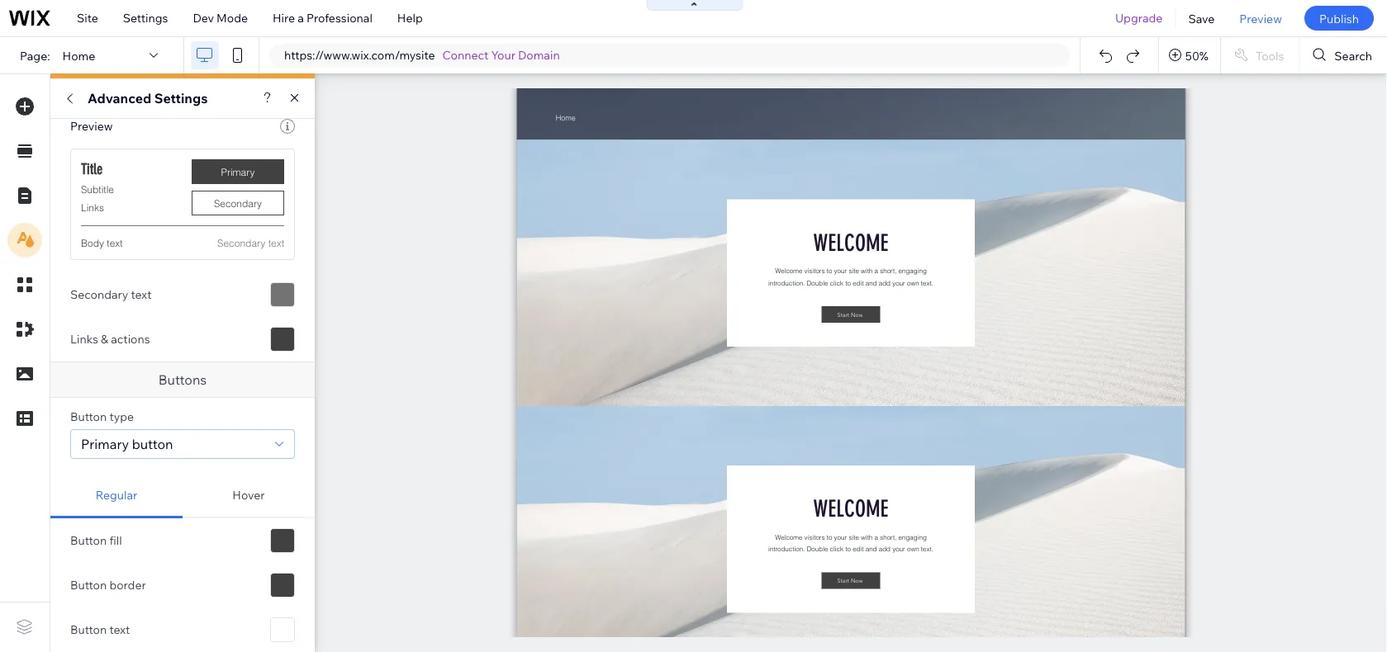 Task type: vqa. For each thing, say whether or not it's contained in the screenshot.
Start designing your section: Add a designed section or add elements .
no



Task type: describe. For each thing, give the bounding box(es) containing it.
mode
[[217, 11, 248, 25]]

domain
[[518, 48, 560, 62]]

2 vertical spatial secondary
[[70, 288, 128, 302]]

advanced
[[88, 90, 151, 107]]

button for button text
[[70, 623, 107, 638]]

publish button
[[1305, 6, 1374, 31]]

&
[[101, 332, 108, 347]]

button for button type
[[70, 410, 107, 424]]

save button
[[1176, 0, 1227, 36]]

help
[[397, 11, 423, 25]]

home
[[62, 48, 95, 63]]

button for button border
[[70, 578, 107, 593]]

button fill
[[70, 534, 122, 548]]

text
[[170, 112, 195, 129]]

1 horizontal spatial secondary text
[[217, 238, 284, 250]]

save
[[1189, 11, 1215, 25]]

primary button
[[81, 436, 173, 453]]

site
[[77, 11, 98, 25]]

advanced settings
[[88, 90, 208, 107]]

button type
[[70, 410, 134, 424]]

primary for primary
[[221, 166, 255, 178]]

0 vertical spatial settings
[[123, 11, 168, 25]]

title
[[81, 160, 103, 178]]

https://www.wix.com/mysite
[[284, 48, 435, 62]]

actions
[[111, 332, 150, 347]]

preview button
[[1227, 0, 1295, 36]]

button
[[132, 436, 173, 453]]

50% button
[[1159, 37, 1221, 74]]

tools
[[1256, 48, 1285, 63]]

hire a professional
[[273, 11, 373, 25]]

title subtitle links
[[81, 160, 114, 214]]

fill
[[109, 534, 122, 548]]

hover
[[233, 488, 265, 502]]

upgrade
[[1116, 11, 1163, 25]]

professional
[[307, 11, 373, 25]]

1 vertical spatial settings
[[154, 90, 208, 107]]

0 horizontal spatial secondary text
[[70, 288, 152, 302]]

titles
[[70, 154, 100, 168]]

connect
[[443, 48, 489, 62]]

publish
[[1320, 11, 1359, 25]]

button text
[[70, 623, 130, 638]]



Task type: locate. For each thing, give the bounding box(es) containing it.
4 button from the top
[[70, 623, 107, 638]]

1 vertical spatial links
[[70, 332, 98, 347]]

1 vertical spatial preview
[[70, 119, 113, 133]]

preview up the tools button
[[1240, 11, 1283, 25]]

secondary down secondary 'button'
[[217, 238, 266, 250]]

search
[[1335, 48, 1373, 63]]

1 vertical spatial secondary text
[[70, 288, 152, 302]]

dev mode
[[193, 11, 248, 25]]

https://www.wix.com/mysite connect your domain
[[284, 48, 560, 62]]

links left &
[[70, 332, 98, 347]]

0 horizontal spatial primary
[[81, 436, 129, 453]]

links down subtitle
[[81, 202, 104, 214]]

secondary text up links & actions
[[70, 288, 152, 302]]

1 vertical spatial secondary
[[217, 238, 266, 250]]

button for button fill
[[70, 534, 107, 548]]

type
[[109, 410, 134, 424]]

dev
[[193, 11, 214, 25]]

primary for primary button
[[81, 436, 129, 453]]

text
[[107, 238, 123, 250], [268, 238, 284, 250], [101, 243, 122, 257], [131, 288, 152, 302], [109, 623, 130, 638]]

secondary text
[[217, 238, 284, 250], [70, 288, 152, 302]]

links
[[81, 202, 104, 214], [70, 332, 98, 347]]

hire
[[273, 11, 295, 25]]

1 vertical spatial primary
[[81, 436, 129, 453]]

0 vertical spatial links
[[81, 202, 104, 214]]

0 horizontal spatial preview
[[70, 119, 113, 133]]

secondary text down secondary 'button'
[[217, 238, 284, 250]]

settings
[[123, 11, 168, 25], [154, 90, 208, 107]]

button border
[[70, 578, 146, 593]]

links & actions
[[70, 332, 150, 347]]

search button
[[1300, 37, 1388, 74]]

secondary inside 'button'
[[214, 197, 262, 209]]

body
[[81, 238, 104, 250], [70, 243, 99, 257]]

0 vertical spatial preview
[[1240, 11, 1283, 25]]

subtitles
[[70, 198, 119, 213]]

1 horizontal spatial primary
[[221, 166, 255, 178]]

1 button from the top
[[70, 410, 107, 424]]

50%
[[1186, 48, 1209, 63]]

0 vertical spatial primary
[[221, 166, 255, 178]]

2 button from the top
[[70, 534, 107, 548]]

secondary down "primary" button
[[214, 197, 262, 209]]

button down button border
[[70, 623, 107, 638]]

button left the type at bottom left
[[70, 410, 107, 424]]

primary inside button
[[221, 166, 255, 178]]

primary down button type
[[81, 436, 129, 453]]

0 vertical spatial secondary
[[214, 197, 262, 209]]

preview up titles
[[70, 119, 113, 133]]

subtitle
[[81, 184, 114, 196]]

button left fill
[[70, 534, 107, 548]]

settings left dev
[[123, 11, 168, 25]]

secondary button
[[192, 191, 284, 216]]

3 button from the top
[[70, 578, 107, 593]]

primary up secondary 'button'
[[221, 166, 255, 178]]

settings up text
[[154, 90, 208, 107]]

tools button
[[1221, 37, 1299, 74]]

1 horizontal spatial preview
[[1240, 11, 1283, 25]]

your
[[491, 48, 516, 62]]

primary button
[[192, 159, 284, 184]]

0 vertical spatial secondary text
[[217, 238, 284, 250]]

border
[[109, 578, 146, 593]]

regular
[[96, 488, 137, 502]]

a
[[298, 11, 304, 25]]

button left border
[[70, 578, 107, 593]]

links inside title subtitle links
[[81, 202, 104, 214]]

preview
[[1240, 11, 1283, 25], [70, 119, 113, 133]]

button
[[70, 410, 107, 424], [70, 534, 107, 548], [70, 578, 107, 593], [70, 623, 107, 638]]

primary
[[221, 166, 255, 178], [81, 436, 129, 453]]

preview inside button
[[1240, 11, 1283, 25]]

secondary up &
[[70, 288, 128, 302]]

secondary
[[214, 197, 262, 209], [217, 238, 266, 250], [70, 288, 128, 302]]

buttons
[[158, 372, 207, 388]]

body text
[[81, 238, 123, 250], [70, 243, 122, 257]]



